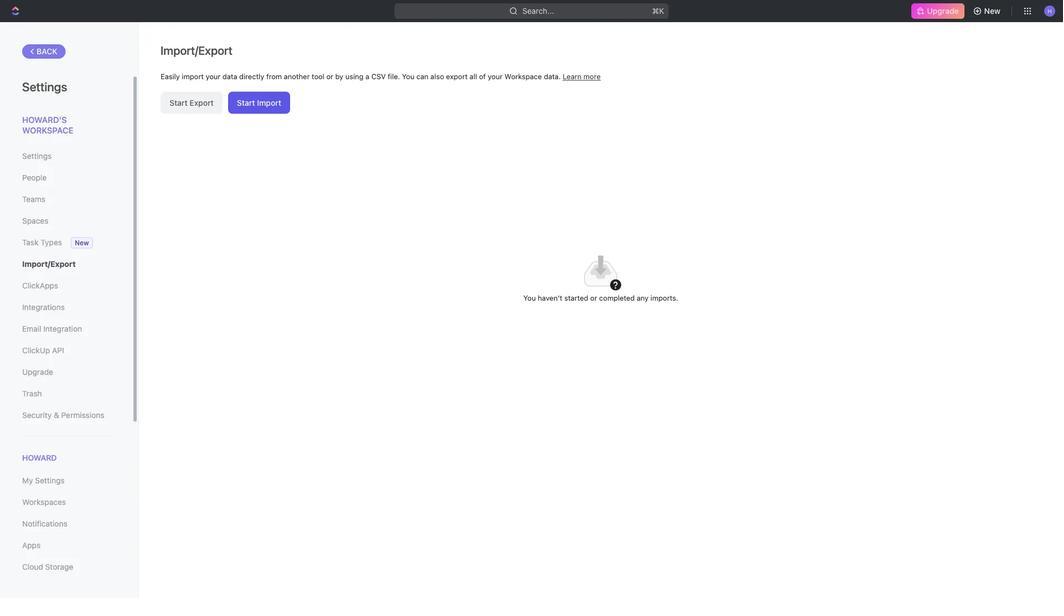 Task type: vqa. For each thing, say whether or not it's contained in the screenshot.
Jeremy
no



Task type: describe. For each thing, give the bounding box(es) containing it.
imports.
[[651, 294, 679, 302]]

my settings link
[[22, 472, 110, 490]]

haven't
[[538, 294, 563, 302]]

api
[[52, 346, 64, 355]]

start for start export
[[170, 98, 188, 107]]

import
[[257, 98, 282, 107]]

notifications
[[22, 520, 67, 529]]

apps link
[[22, 536, 110, 555]]

clickup
[[22, 346, 50, 355]]

start export button
[[161, 92, 223, 114]]

another
[[284, 72, 310, 80]]

data
[[223, 72, 237, 80]]

0 vertical spatial settings
[[22, 79, 67, 94]]

email
[[22, 324, 41, 334]]

settings link
[[22, 147, 110, 166]]

1 horizontal spatial you
[[524, 294, 536, 302]]

cloud
[[22, 563, 43, 572]]

settings inside settings link
[[22, 152, 52, 161]]

integrations
[[22, 303, 65, 312]]

using
[[346, 72, 364, 80]]

h
[[1048, 8, 1053, 14]]

spaces link
[[22, 212, 110, 231]]

import
[[182, 72, 204, 80]]

no data image
[[579, 249, 623, 293]]

people
[[22, 173, 47, 182]]

start export
[[170, 98, 214, 107]]

start import button
[[228, 92, 290, 114]]

2 your from the left
[[488, 72, 503, 80]]

integrations link
[[22, 298, 110, 317]]

teams
[[22, 195, 45, 204]]

clickapps link
[[22, 276, 110, 295]]

email integration link
[[22, 320, 110, 339]]

a
[[366, 72, 370, 80]]

settings inside my settings link
[[35, 476, 65, 485]]

clickup api
[[22, 346, 64, 355]]

howard's workspace
[[22, 115, 73, 135]]

cloud storage link
[[22, 558, 110, 577]]

security & permissions
[[22, 411, 104, 420]]

from
[[266, 72, 282, 80]]

can
[[417, 72, 429, 80]]

more
[[584, 72, 601, 80]]

upgrade inside settings element
[[22, 368, 53, 377]]

people link
[[22, 168, 110, 187]]

you haven't started or completed any imports.
[[524, 294, 679, 302]]

spaces
[[22, 216, 48, 226]]

cloud storage
[[22, 563, 73, 572]]

data.
[[544, 72, 561, 80]]

0 vertical spatial upgrade link
[[912, 3, 965, 19]]

⌘k
[[653, 6, 665, 16]]

new inside settings element
[[75, 239, 89, 247]]

completed
[[600, 294, 635, 302]]

start import
[[237, 98, 282, 107]]

howard
[[22, 454, 57, 463]]

teams link
[[22, 190, 110, 209]]

1 horizontal spatial or
[[591, 294, 598, 302]]

0 horizontal spatial upgrade link
[[22, 363, 110, 382]]

easily import your data directly from another tool or by using a csv file. you can also export all of your workspace data. learn more
[[161, 72, 601, 80]]



Task type: locate. For each thing, give the bounding box(es) containing it.
0 vertical spatial upgrade
[[928, 6, 959, 16]]

or
[[327, 72, 334, 80], [591, 294, 598, 302]]

1 horizontal spatial import/export
[[161, 43, 233, 57]]

you
[[402, 72, 415, 80], [524, 294, 536, 302]]

start for start import
[[237, 98, 255, 107]]

types
[[41, 238, 62, 247]]

2 vertical spatial settings
[[35, 476, 65, 485]]

task
[[22, 238, 39, 247]]

my
[[22, 476, 33, 485]]

1 horizontal spatial workspace
[[505, 72, 542, 80]]

export
[[446, 72, 468, 80]]

you left "can"
[[402, 72, 415, 80]]

notifications link
[[22, 515, 110, 534]]

my settings
[[22, 476, 65, 485]]

0 horizontal spatial workspace
[[22, 126, 73, 135]]

settings up people
[[22, 152, 52, 161]]

0 vertical spatial or
[[327, 72, 334, 80]]

or left by
[[327, 72, 334, 80]]

1 vertical spatial new
[[75, 239, 89, 247]]

import/export
[[161, 43, 233, 57], [22, 260, 76, 269]]

start left import
[[237, 98, 255, 107]]

workspaces
[[22, 498, 66, 507]]

0 vertical spatial you
[[402, 72, 415, 80]]

1 vertical spatial workspace
[[22, 126, 73, 135]]

csv
[[372, 72, 386, 80]]

of
[[479, 72, 486, 80]]

new inside button
[[985, 6, 1001, 16]]

upgrade left new button
[[928, 6, 959, 16]]

h button
[[1042, 2, 1059, 20]]

all
[[470, 72, 477, 80]]

directly
[[239, 72, 264, 80]]

settings up howard's
[[22, 79, 67, 94]]

by
[[335, 72, 344, 80]]

1 vertical spatial import/export
[[22, 260, 76, 269]]

1 vertical spatial upgrade
[[22, 368, 53, 377]]

0 horizontal spatial you
[[402, 72, 415, 80]]

security & permissions link
[[22, 406, 110, 425]]

back link
[[22, 44, 66, 59]]

0 vertical spatial new
[[985, 6, 1001, 16]]

import/export inside settings element
[[22, 260, 76, 269]]

import/export link
[[22, 255, 110, 274]]

also
[[431, 72, 444, 80]]

0 horizontal spatial or
[[327, 72, 334, 80]]

1 vertical spatial you
[[524, 294, 536, 302]]

your right the of
[[488, 72, 503, 80]]

export
[[190, 98, 214, 107]]

your left data
[[206, 72, 221, 80]]

task types
[[22, 238, 62, 247]]

email integration
[[22, 324, 82, 334]]

trash link
[[22, 385, 110, 403]]

you left haven't
[[524, 294, 536, 302]]

import/export down types
[[22, 260, 76, 269]]

easily
[[161, 72, 180, 80]]

workspace left data.
[[505, 72, 542, 80]]

your
[[206, 72, 221, 80], [488, 72, 503, 80]]

trash
[[22, 389, 42, 398]]

0 horizontal spatial your
[[206, 72, 221, 80]]

&
[[54, 411, 59, 420]]

back
[[37, 47, 57, 56]]

search...
[[523, 6, 554, 16]]

1 horizontal spatial your
[[488, 72, 503, 80]]

new button
[[969, 2, 1008, 20]]

howard's
[[22, 115, 67, 124]]

1 vertical spatial or
[[591, 294, 598, 302]]

started
[[565, 294, 589, 302]]

0 vertical spatial import/export
[[161, 43, 233, 57]]

learn more link
[[563, 72, 601, 80]]

storage
[[45, 563, 73, 572]]

start
[[170, 98, 188, 107], [237, 98, 255, 107]]

0 vertical spatial workspace
[[505, 72, 542, 80]]

1 start from the left
[[170, 98, 188, 107]]

workspace down howard's
[[22, 126, 73, 135]]

0 horizontal spatial new
[[75, 239, 89, 247]]

1 horizontal spatial start
[[237, 98, 255, 107]]

1 horizontal spatial upgrade
[[928, 6, 959, 16]]

or right started
[[591, 294, 598, 302]]

0 horizontal spatial upgrade
[[22, 368, 53, 377]]

any
[[637, 294, 649, 302]]

upgrade link
[[912, 3, 965, 19], [22, 363, 110, 382]]

settings element
[[0, 22, 139, 598]]

integration
[[43, 324, 82, 334]]

1 horizontal spatial new
[[985, 6, 1001, 16]]

workspace
[[505, 72, 542, 80], [22, 126, 73, 135]]

2 start from the left
[[237, 98, 255, 107]]

workspaces link
[[22, 493, 110, 512]]

workspace inside settings element
[[22, 126, 73, 135]]

settings
[[22, 79, 67, 94], [22, 152, 52, 161], [35, 476, 65, 485]]

clickapps
[[22, 281, 58, 290]]

0 horizontal spatial start
[[170, 98, 188, 107]]

0 horizontal spatial import/export
[[22, 260, 76, 269]]

apps
[[22, 541, 41, 550]]

upgrade
[[928, 6, 959, 16], [22, 368, 53, 377]]

upgrade link left new button
[[912, 3, 965, 19]]

1 horizontal spatial upgrade link
[[912, 3, 965, 19]]

permissions
[[61, 411, 104, 420]]

start left export
[[170, 98, 188, 107]]

file.
[[388, 72, 400, 80]]

security
[[22, 411, 52, 420]]

settings right 'my' at the bottom left of page
[[35, 476, 65, 485]]

upgrade link down clickup api link
[[22, 363, 110, 382]]

upgrade down clickup at the left of page
[[22, 368, 53, 377]]

1 your from the left
[[206, 72, 221, 80]]

tool
[[312, 72, 325, 80]]

1 vertical spatial upgrade link
[[22, 363, 110, 382]]

import/export up import
[[161, 43, 233, 57]]

learn
[[563, 72, 582, 80]]

new
[[985, 6, 1001, 16], [75, 239, 89, 247]]

1 vertical spatial settings
[[22, 152, 52, 161]]

clickup api link
[[22, 341, 110, 360]]



